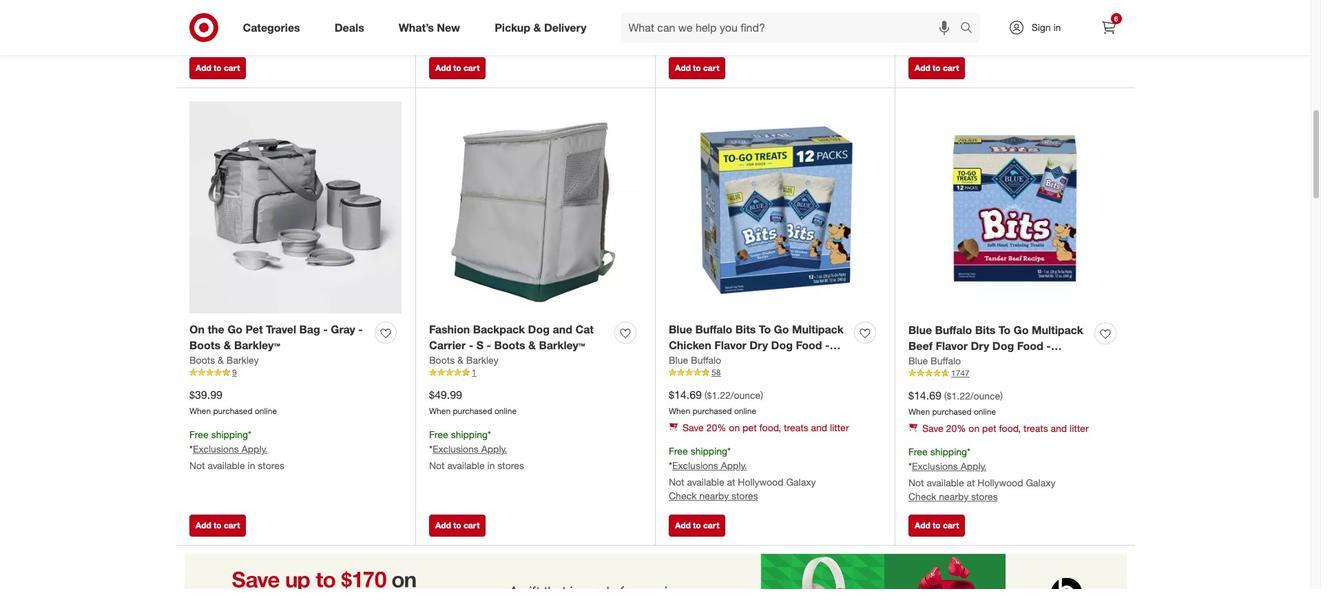 Task type: describe. For each thing, give the bounding box(es) containing it.
advertisement region
[[176, 554, 1135, 589]]

free shipping * * exclusions apply. not available in stores for $39.99
[[189, 429, 284, 471]]

backpack
[[473, 322, 525, 336]]

58 link
[[669, 367, 881, 379]]

1747
[[951, 368, 970, 379]]

bag
[[299, 322, 320, 336]]

9 link
[[189, 367, 402, 379]]

1747 link
[[909, 368, 1122, 380]]

new
[[437, 20, 460, 34]]

categories
[[243, 20, 300, 34]]

sign in link
[[997, 12, 1083, 43]]

food, for blue buffalo bits to go multipack beef flavor dry dog food - 1oz/12ct
[[999, 423, 1021, 434]]

litter for blue buffalo bits to go multipack beef flavor dry dog food - 1oz/12ct
[[1070, 423, 1089, 434]]

- inside blue buffalo bits to go multipack chicken flavor dry dog food - 1oz/12ct
[[825, 338, 830, 352]]

6
[[1115, 14, 1118, 23]]

multipack for blue buffalo bits to go multipack chicken flavor dry dog food - 1oz/12ct
[[792, 322, 844, 336]]

free shipping *
[[429, 19, 491, 31]]

blue for blue buffalo link corresponding to chicken
[[669, 354, 688, 365]]

$39.99
[[189, 388, 222, 401]]

fashion
[[429, 322, 470, 336]]

purchased inside $39.99 when purchased online
[[213, 406, 253, 416]]

$14.69 for blue buffalo bits to go multipack beef flavor dry dog food - 1oz/12ct
[[909, 388, 942, 402]]

free shipping * * exclusions apply. not available in stores for $49.99
[[429, 429, 524, 471]]

free for on the go pet travel bag - gray - boots & barkley™
[[189, 429, 209, 440]]

online inside $49.99 when purchased online
[[495, 406, 517, 416]]

search button
[[954, 12, 987, 45]]

check nearby stores button for blue buffalo bits to go multipack chicken flavor dry dog food - 1oz/12ct
[[669, 489, 758, 503]]

blue buffalo bits to go multipack beef flavor dry dog food - 1oz/12ct
[[909, 323, 1084, 368]]

stores inside * exclusions apply. not available in stores
[[258, 28, 284, 39]]

blue buffalo link for beef
[[909, 354, 961, 368]]

buffalo for blue buffalo link associated with beef
[[931, 354, 961, 366]]

$49.99
[[429, 388, 462, 401]]

purchased down 1747 at the bottom right
[[932, 407, 972, 417]]

9
[[232, 368, 237, 378]]

purchased inside $49.99 when purchased online
[[453, 406, 492, 416]]

hollywood for blue buffalo bits to go multipack beef flavor dry dog food - 1oz/12ct
[[978, 477, 1024, 489]]

boots & barkley for backpack
[[429, 354, 499, 365]]

what's new link
[[387, 12, 478, 43]]

buffalo for blue buffalo bits to go multipack beef flavor dry dog food - 1oz/12ct link on the bottom of the page
[[935, 323, 972, 337]]

sign
[[1032, 21, 1051, 33]]

pet
[[246, 322, 263, 336]]

blue buffalo bits to go multipack chicken flavor dry dog food - 1oz/12ct
[[669, 322, 844, 368]]

boots inside on the go pet travel bag - gray - boots & barkley™
[[189, 338, 220, 352]]

boots & barkley link for backpack
[[429, 353, 499, 367]]

when inside $49.99 when purchased online
[[429, 406, 451, 416]]

pickup
[[495, 20, 531, 34]]

when inside $39.99 when purchased online
[[189, 406, 211, 416]]

barkley™ for and
[[539, 338, 585, 352]]

not for fashion backpack dog and cat carrier - s - boots & barkley™
[[429, 460, 445, 471]]

deals link
[[323, 12, 382, 43]]

chicken
[[669, 338, 712, 352]]

bits for chicken
[[736, 322, 756, 336]]

deals
[[335, 20, 364, 34]]

exclusions inside * exclusions apply. not available in stores
[[193, 11, 239, 23]]

$39.99 when purchased online
[[189, 388, 277, 416]]

go for blue buffalo bits to go multipack chicken flavor dry dog food - 1oz/12ct
[[774, 322, 789, 336]]

$14.69 ( $1.22 /ounce ) when purchased online for beef
[[909, 388, 1003, 417]]

to for chicken
[[759, 322, 771, 336]]

buffalo for blue buffalo bits to go multipack chicken flavor dry dog food - 1oz/12ct link
[[696, 322, 733, 336]]

blue for blue buffalo bits to go multipack chicken flavor dry dog food - 1oz/12ct link
[[669, 322, 692, 336]]

beef
[[909, 339, 933, 353]]

in inside * exclusions apply. not available in stores
[[248, 28, 255, 39]]

and for blue buffalo bits to go multipack chicken flavor dry dog food - 1oz/12ct
[[811, 422, 828, 434]]

in inside sign in link
[[1054, 21, 1061, 33]]

on
[[189, 322, 205, 336]]

shipping for fashion backpack dog and cat carrier - s - boots & barkley™
[[451, 429, 488, 440]]

* inside * exclusions apply. not available in stores
[[189, 11, 193, 23]]

treats for blue buffalo bits to go multipack beef flavor dry dog food - 1oz/12ct
[[1024, 423, 1048, 434]]

1 link
[[429, 367, 641, 379]]

hollywood for blue buffalo bits to go multipack chicken flavor dry dog food - 1oz/12ct
[[738, 476, 784, 488]]

not inside * exclusions apply. not available in stores
[[189, 28, 205, 39]]

1oz/12ct for chicken
[[669, 354, 714, 368]]

pickup & delivery link
[[483, 12, 604, 43]]

* exclusions apply. not available in stores
[[189, 11, 284, 39]]

check nearby stores button for blue buffalo bits to go multipack beef flavor dry dog food - 1oz/12ct
[[909, 490, 998, 504]]

dog inside fashion backpack dog and cat carrier - s - boots & barkley™
[[528, 322, 550, 336]]

free inside free shipping * * exclusions apply.
[[669, 19, 688, 31]]

travel
[[266, 322, 296, 336]]

- left s
[[469, 338, 473, 352]]

treats for blue buffalo bits to go multipack chicken flavor dry dog food - 1oz/12ct
[[784, 422, 809, 434]]

cat
[[576, 322, 594, 336]]

search
[[954, 22, 987, 36]]

free for blue buffalo bits to go multipack beef flavor dry dog food - 1oz/12ct
[[909, 446, 928, 458]]

food, for blue buffalo bits to go multipack chicken flavor dry dog food - 1oz/12ct
[[760, 422, 781, 434]]

shipping for on the go pet travel bag - gray - boots & barkley™
[[211, 429, 248, 440]]

not for blue buffalo bits to go multipack beef flavor dry dog food - 1oz/12ct
[[909, 477, 924, 489]]

20% for blue buffalo bits to go multipack chicken flavor dry dog food - 1oz/12ct
[[707, 422, 726, 434]]

available for blue buffalo bits to go multipack beef flavor dry dog food - 1oz/12ct
[[927, 477, 964, 489]]

not for blue buffalo bits to go multipack chicken flavor dry dog food - 1oz/12ct
[[669, 476, 685, 488]]

galaxy for blue buffalo bits to go multipack chicken flavor dry dog food - 1oz/12ct
[[786, 476, 816, 488]]

$49.99 when purchased online
[[429, 388, 517, 416]]

available for fashion backpack dog and cat carrier - s - boots & barkley™
[[447, 460, 485, 471]]

shipping inside free shipping * * exclusions apply.
[[691, 19, 728, 31]]

flavor for beef
[[936, 339, 968, 353]]

$14.69 for blue buffalo bits to go multipack chicken flavor dry dog food - 1oz/12ct
[[669, 388, 702, 401]]

pickup & delivery
[[495, 20, 587, 34]]

go for blue buffalo bits to go multipack beef flavor dry dog food - 1oz/12ct
[[1014, 323, 1029, 337]]



Task type: vqa. For each thing, say whether or not it's contained in the screenshot.
the rightmost (
yes



Task type: locate. For each thing, give the bounding box(es) containing it.
food for blue buffalo bits to go multipack beef flavor dry dog food - 1oz/12ct
[[1017, 339, 1044, 353]]

$1.22 down 58
[[707, 389, 731, 401]]

dog up 58 link
[[771, 338, 793, 352]]

0 horizontal spatial treats
[[784, 422, 809, 434]]

2 boots & barkley link from the left
[[429, 353, 499, 367]]

0 horizontal spatial and
[[553, 322, 573, 336]]

free shipping * * exclusions apply.
[[669, 19, 747, 45]]

available inside * exclusions apply. not available in stores
[[208, 28, 245, 39]]

0 horizontal spatial save 20% on pet food, treats and litter
[[683, 422, 849, 434]]

) for beef
[[1001, 390, 1003, 401]]

shipping for blue buffalo bits to go multipack chicken flavor dry dog food - 1oz/12ct
[[691, 445, 728, 457]]

1 barkley™ from the left
[[234, 338, 280, 352]]

1oz/12ct inside 'blue buffalo bits to go multipack beef flavor dry dog food - 1oz/12ct'
[[909, 354, 954, 368]]

sign in
[[1032, 21, 1061, 33]]

blue up chicken
[[669, 322, 692, 336]]

purchased down the $39.99
[[213, 406, 253, 416]]

at for blue buffalo bits to go multipack chicken flavor dry dog food - 1oz/12ct
[[727, 476, 735, 488]]

fashion backpack dog and cat carrier - s - boots & barkley™
[[429, 322, 594, 352]]

0 horizontal spatial /ounce
[[731, 389, 761, 401]]

1oz/12ct for beef
[[909, 354, 954, 368]]

check for blue buffalo bits to go multipack beef flavor dry dog food - 1oz/12ct
[[909, 491, 937, 502]]

dry inside blue buffalo bits to go multipack chicken flavor dry dog food - 1oz/12ct
[[750, 338, 768, 352]]

barkley™ down cat
[[539, 338, 585, 352]]

( for chicken
[[705, 389, 707, 401]]

save for blue buffalo bits to go multipack chicken flavor dry dog food - 1oz/12ct
[[683, 422, 704, 434]]

0 horizontal spatial multipack
[[792, 322, 844, 336]]

0 horizontal spatial go
[[227, 322, 243, 336]]

1 horizontal spatial nearby
[[939, 491, 969, 502]]

0 horizontal spatial 20%
[[707, 422, 726, 434]]

1oz/12ct inside blue buffalo bits to go multipack chicken flavor dry dog food - 1oz/12ct
[[669, 354, 714, 368]]

1 horizontal spatial on
[[969, 423, 980, 434]]

online down 1747 link
[[974, 407, 996, 417]]

$14.69 ( $1.22 /ounce ) when purchased online for chicken
[[669, 388, 763, 416]]

- up 58 link
[[825, 338, 830, 352]]

treats
[[784, 422, 809, 434], [1024, 423, 1048, 434]]

available for on the go pet travel bag - gray - boots & barkley™
[[208, 460, 245, 471]]

/ounce for chicken
[[731, 389, 761, 401]]

blue inside blue buffalo bits to go multipack chicken flavor dry dog food - 1oz/12ct
[[669, 322, 692, 336]]

boots & barkley for the
[[189, 354, 259, 365]]

1 free shipping * * exclusions apply. not available in stores from the left
[[189, 429, 284, 471]]

dog up 1747 link
[[993, 339, 1014, 353]]

categories link
[[231, 12, 317, 43]]

0 horizontal spatial blue buffalo
[[669, 354, 721, 365]]

blue buffalo bits to go multipack chicken flavor dry dog food - 1oz/12ct image
[[669, 101, 881, 314], [669, 101, 881, 314]]

boots & barkley link for the
[[189, 353, 259, 367]]

gray
[[331, 322, 355, 336]]

0 horizontal spatial check
[[669, 490, 697, 502]]

barkley up 9
[[227, 354, 259, 365]]

food for blue buffalo bits to go multipack chicken flavor dry dog food - 1oz/12ct
[[796, 338, 822, 352]]

/ounce for beef
[[971, 390, 1001, 401]]

0 horizontal spatial )
[[761, 389, 763, 401]]

58
[[712, 368, 721, 378]]

1 horizontal spatial multipack
[[1032, 323, 1084, 337]]

fashion backpack dog and cat carrier - s - boots & barkley™ link
[[429, 322, 609, 353]]

blue for blue buffalo link associated with beef
[[909, 354, 928, 366]]

dog inside blue buffalo bits to go multipack chicken flavor dry dog food - 1oz/12ct
[[771, 338, 793, 352]]

2 horizontal spatial go
[[1014, 323, 1029, 337]]

0 horizontal spatial $14.69
[[669, 388, 702, 401]]

go right the
[[227, 322, 243, 336]]

$14.69 ( $1.22 /ounce ) when purchased online
[[669, 388, 763, 416], [909, 388, 1003, 417]]

1 horizontal spatial and
[[811, 422, 828, 434]]

boots & barkley link
[[189, 353, 259, 367], [429, 353, 499, 367]]

- right bag
[[323, 322, 328, 336]]

(
[[705, 389, 707, 401], [944, 390, 947, 401]]

barkley
[[227, 354, 259, 365], [466, 354, 499, 365]]

) down 58 link
[[761, 389, 763, 401]]

s
[[477, 338, 484, 352]]

/ounce down 1747 link
[[971, 390, 1001, 401]]

1 horizontal spatial bits
[[975, 323, 996, 337]]

add
[[196, 63, 211, 73], [435, 63, 451, 73], [675, 63, 691, 73], [915, 63, 931, 73], [196, 520, 211, 530], [435, 520, 451, 530], [675, 520, 691, 530], [915, 520, 931, 530]]

0 horizontal spatial $1.22
[[707, 389, 731, 401]]

1 horizontal spatial /ounce
[[971, 390, 1001, 401]]

1 horizontal spatial barkley™
[[539, 338, 585, 352]]

2 boots & barkley from the left
[[429, 354, 499, 365]]

when down '$49.99'
[[429, 406, 451, 416]]

online
[[255, 406, 277, 416], [495, 406, 517, 416], [734, 406, 757, 416], [974, 407, 996, 417]]

purchased down '$49.99'
[[453, 406, 492, 416]]

and for blue buffalo bits to go multipack beef flavor dry dog food - 1oz/12ct
[[1051, 423, 1067, 434]]

flavor inside 'blue buffalo bits to go multipack beef flavor dry dog food - 1oz/12ct'
[[936, 339, 968, 353]]

blue buffalo link for chicken
[[669, 353, 721, 367]]

20% down 1747 at the bottom right
[[946, 423, 966, 434]]

save 20% on pet food, treats and litter
[[683, 422, 849, 434], [923, 423, 1089, 434]]

- inside 'blue buffalo bits to go multipack beef flavor dry dog food - 1oz/12ct'
[[1047, 339, 1051, 353]]

$14.69
[[669, 388, 702, 401], [909, 388, 942, 402]]

check for blue buffalo bits to go multipack chicken flavor dry dog food - 1oz/12ct
[[669, 490, 697, 502]]

blue buffalo link down beef
[[909, 354, 961, 368]]

0 horizontal spatial boots & barkley
[[189, 354, 259, 365]]

1 horizontal spatial barkley
[[466, 354, 499, 365]]

dog right backpack
[[528, 322, 550, 336]]

delivery
[[544, 20, 587, 34]]

1 horizontal spatial 20%
[[946, 423, 966, 434]]

blue inside 'blue buffalo bits to go multipack beef flavor dry dog food - 1oz/12ct'
[[909, 323, 932, 337]]

dry up 58 link
[[750, 338, 768, 352]]

the
[[208, 322, 224, 336]]

1 barkley from the left
[[227, 354, 259, 365]]

) for chicken
[[761, 389, 763, 401]]

1 horizontal spatial food,
[[999, 423, 1021, 434]]

dry inside 'blue buffalo bits to go multipack beef flavor dry dog food - 1oz/12ct'
[[971, 339, 990, 353]]

0 horizontal spatial at
[[727, 476, 735, 488]]

dry for chicken
[[750, 338, 768, 352]]

free for blue buffalo bits to go multipack chicken flavor dry dog food - 1oz/12ct
[[669, 445, 688, 457]]

1 horizontal spatial boots & barkley
[[429, 354, 499, 365]]

1 horizontal spatial blue buffalo
[[909, 354, 961, 366]]

2 barkley from the left
[[466, 354, 499, 365]]

galaxy
[[786, 476, 816, 488], [1026, 477, 1056, 489]]

blue buffalo down beef
[[909, 354, 961, 366]]

to inside blue buffalo bits to go multipack chicken flavor dry dog food - 1oz/12ct
[[759, 322, 771, 336]]

food, down 1747 link
[[999, 423, 1021, 434]]

not
[[189, 28, 205, 39], [189, 460, 205, 471], [429, 460, 445, 471], [669, 476, 685, 488], [909, 477, 924, 489]]

dog for chicken
[[771, 338, 793, 352]]

bits for beef
[[975, 323, 996, 337]]

blue buffalo bits to go multipack beef flavor dry dog food - 1oz/12ct image
[[909, 101, 1122, 314], [909, 101, 1122, 314]]

save 20% on pet food, treats and litter down 1747 link
[[923, 423, 1089, 434]]

multipack
[[792, 322, 844, 336], [1032, 323, 1084, 337]]

treats down 58 link
[[784, 422, 809, 434]]

barkley for the
[[227, 354, 259, 365]]

buffalo inside 'blue buffalo bits to go multipack beef flavor dry dog food - 1oz/12ct'
[[935, 323, 972, 337]]

1 horizontal spatial dog
[[771, 338, 793, 352]]

0 horizontal spatial pet
[[743, 422, 757, 434]]

not for on the go pet travel bag - gray - boots & barkley™
[[189, 460, 205, 471]]

0 horizontal spatial barkley
[[227, 354, 259, 365]]

1 horizontal spatial free shipping * * exclusions apply. not available in stores
[[429, 429, 524, 471]]

free for fashion backpack dog and cat carrier - s - boots & barkley™
[[429, 429, 448, 440]]

exclusions inside free shipping * * exclusions apply.
[[672, 33, 718, 45]]

barkley™ for pet
[[234, 338, 280, 352]]

blue buffalo for chicken
[[669, 354, 721, 365]]

on down 58 link
[[729, 422, 740, 434]]

1 horizontal spatial dry
[[971, 339, 990, 353]]

- right gray
[[358, 322, 363, 336]]

to for beef
[[999, 323, 1011, 337]]

bits inside 'blue buffalo bits to go multipack beef flavor dry dog food - 1oz/12ct'
[[975, 323, 996, 337]]

go inside 'blue buffalo bits to go multipack beef flavor dry dog food - 1oz/12ct'
[[1014, 323, 1029, 337]]

0 horizontal spatial (
[[705, 389, 707, 401]]

& inside fashion backpack dog and cat carrier - s - boots & barkley™
[[528, 338, 536, 352]]

save 20% on pet food, treats and litter for blue buffalo bits to go multipack chicken flavor dry dog food - 1oz/12ct
[[683, 422, 849, 434]]

flavor up 1747 at the bottom right
[[936, 339, 968, 353]]

hollywood
[[738, 476, 784, 488], [978, 477, 1024, 489]]

1 horizontal spatial hollywood
[[978, 477, 1024, 489]]

free shipping * * exclusions apply. not available in stores
[[189, 429, 284, 471], [429, 429, 524, 471]]

at
[[727, 476, 735, 488], [967, 477, 975, 489]]

0 horizontal spatial boots & barkley link
[[189, 353, 259, 367]]

- right s
[[487, 338, 491, 352]]

blue buffalo link down chicken
[[669, 353, 721, 367]]

20% down 58
[[707, 422, 726, 434]]

0 horizontal spatial save
[[683, 422, 704, 434]]

)
[[761, 389, 763, 401], [1001, 390, 1003, 401]]

*
[[189, 11, 193, 23], [909, 12, 912, 24], [488, 19, 491, 31], [728, 19, 731, 31], [669, 33, 672, 45], [248, 429, 251, 440], [488, 429, 491, 440], [189, 443, 193, 455], [429, 443, 433, 455], [728, 445, 731, 457], [967, 446, 971, 458], [669, 460, 672, 471], [909, 460, 912, 472]]

1oz/12ct down chicken
[[669, 354, 714, 368]]

stores
[[258, 28, 284, 39], [258, 460, 284, 471], [498, 460, 524, 471], [732, 490, 758, 502], [971, 491, 998, 502]]

$1.22 for beef
[[947, 390, 971, 401]]

- up 1747 link
[[1047, 339, 1051, 353]]

dry
[[750, 338, 768, 352], [971, 339, 990, 353]]

nearby
[[700, 490, 729, 502], [939, 491, 969, 502]]

food inside blue buffalo bits to go multipack chicken flavor dry dog food - 1oz/12ct
[[796, 338, 822, 352]]

exclusions
[[193, 11, 239, 23], [912, 12, 958, 24], [672, 33, 718, 45], [193, 443, 239, 455], [433, 443, 479, 455], [672, 460, 718, 471], [912, 460, 958, 472]]

$1.22 down 1747 at the bottom right
[[947, 390, 971, 401]]

buffalo for blue buffalo link corresponding to chicken
[[691, 354, 721, 365]]

multipack up 58 link
[[792, 322, 844, 336]]

nearby for blue buffalo bits to go multipack beef flavor dry dog food - 1oz/12ct
[[939, 491, 969, 502]]

bits inside blue buffalo bits to go multipack chicken flavor dry dog food - 1oz/12ct
[[736, 322, 756, 336]]

&
[[534, 20, 541, 34], [224, 338, 231, 352], [528, 338, 536, 352], [218, 354, 224, 365], [458, 354, 464, 365]]

save
[[683, 422, 704, 434], [923, 423, 944, 434]]

6 link
[[1094, 12, 1124, 43]]

on the go pet travel bag - gray - boots & barkley™ image
[[189, 101, 402, 314], [189, 101, 402, 314]]

1 horizontal spatial pet
[[982, 423, 997, 434]]

to inside 'blue buffalo bits to go multipack beef flavor dry dog food - 1oz/12ct'
[[999, 323, 1011, 337]]

0 horizontal spatial 1oz/12ct
[[669, 354, 714, 368]]

cart
[[224, 63, 240, 73], [464, 63, 480, 73], [703, 63, 720, 73], [943, 63, 959, 73], [224, 520, 240, 530], [464, 520, 480, 530], [703, 520, 720, 530], [943, 520, 959, 530]]

boots & barkley link up the 1
[[429, 353, 499, 367]]

$14.69 ( $1.22 /ounce ) when purchased online down 58
[[669, 388, 763, 416]]

* exclusions apply.
[[909, 12, 987, 24]]

0 horizontal spatial hollywood
[[738, 476, 784, 488]]

2 horizontal spatial and
[[1051, 423, 1067, 434]]

1 horizontal spatial go
[[774, 322, 789, 336]]

add to cart
[[196, 63, 240, 73], [435, 63, 480, 73], [675, 63, 720, 73], [915, 63, 959, 73], [196, 520, 240, 530], [435, 520, 480, 530], [675, 520, 720, 530], [915, 520, 959, 530]]

when down chicken
[[669, 406, 690, 416]]

exclusions apply. button
[[193, 11, 268, 24], [912, 11, 987, 25], [672, 33, 747, 46], [193, 442, 268, 456], [433, 442, 507, 456], [672, 459, 747, 473], [912, 460, 987, 473]]

pet for beef
[[982, 423, 997, 434]]

pet for chicken
[[743, 422, 757, 434]]

blue buffalo down chicken
[[669, 354, 721, 365]]

what's
[[399, 20, 434, 34]]

when down the $39.99
[[189, 406, 211, 416]]

purchased down 58
[[693, 406, 732, 416]]

flavor up 58
[[715, 338, 747, 352]]

online down 58 link
[[734, 406, 757, 416]]

$1.22 for chicken
[[707, 389, 731, 401]]

0 horizontal spatial check nearby stores button
[[669, 489, 758, 503]]

on the go pet travel bag - gray - boots & barkley™ link
[[189, 322, 369, 353]]

0 horizontal spatial on
[[729, 422, 740, 434]]

1 horizontal spatial blue buffalo link
[[909, 354, 961, 368]]

apply. inside * exclusions apply. not available in stores
[[242, 11, 268, 23]]

at for blue buffalo bits to go multipack beef flavor dry dog food - 1oz/12ct
[[967, 477, 975, 489]]

0 horizontal spatial bits
[[736, 322, 756, 336]]

$14.69 down chicken
[[669, 388, 702, 401]]

flavor for chicken
[[715, 338, 747, 352]]

galaxy for blue buffalo bits to go multipack beef flavor dry dog food - 1oz/12ct
[[1026, 477, 1056, 489]]

blue down beef
[[909, 354, 928, 366]]

dry for beef
[[971, 339, 990, 353]]

1 horizontal spatial save 20% on pet food, treats and litter
[[923, 423, 1089, 434]]

2 barkley™ from the left
[[539, 338, 585, 352]]

online down "9" link
[[255, 406, 277, 416]]

when down beef
[[909, 407, 930, 417]]

carrier
[[429, 338, 466, 352]]

1 horizontal spatial to
[[999, 323, 1011, 337]]

dog for beef
[[993, 339, 1014, 353]]

fashion backpack dog and cat carrier - s - boots & barkley™ image
[[429, 101, 641, 314], [429, 101, 641, 314]]

2 horizontal spatial dog
[[993, 339, 1014, 353]]

0 horizontal spatial free shipping * * exclusions apply. not available in stores
[[189, 429, 284, 471]]

0 horizontal spatial free shipping * * exclusions apply. not available at hollywood galaxy check nearby stores
[[669, 445, 816, 502]]

barkley down s
[[466, 354, 499, 365]]

1 horizontal spatial at
[[967, 477, 975, 489]]

blue down chicken
[[669, 354, 688, 365]]

1 horizontal spatial $14.69
[[909, 388, 942, 402]]

shipping for blue buffalo bits to go multipack beef flavor dry dog food - 1oz/12ct
[[931, 446, 967, 458]]

add to cart button
[[189, 57, 246, 79], [429, 57, 486, 79], [669, 57, 726, 79], [909, 57, 965, 79], [189, 514, 246, 536], [429, 514, 486, 536], [669, 514, 726, 536], [909, 514, 965, 536]]

boots & barkley link up 9
[[189, 353, 259, 367]]

barkley™ inside fashion backpack dog and cat carrier - s - boots & barkley™
[[539, 338, 585, 352]]

boots & barkley up 9
[[189, 354, 259, 365]]

1 horizontal spatial $14.69 ( $1.22 /ounce ) when purchased online
[[909, 388, 1003, 417]]

buffalo inside blue buffalo bits to go multipack chicken flavor dry dog food - 1oz/12ct
[[696, 322, 733, 336]]

0 horizontal spatial galaxy
[[786, 476, 816, 488]]

food,
[[760, 422, 781, 434], [999, 423, 1021, 434]]

boots
[[189, 338, 220, 352], [494, 338, 525, 352], [189, 354, 215, 365], [429, 354, 455, 365]]

bits up 1747 link
[[975, 323, 996, 337]]

0 horizontal spatial to
[[759, 322, 771, 336]]

1
[[472, 368, 477, 378]]

food inside 'blue buffalo bits to go multipack beef flavor dry dog food - 1oz/12ct'
[[1017, 339, 1044, 353]]

blue up beef
[[909, 323, 932, 337]]

1 horizontal spatial food
[[1017, 339, 1044, 353]]

go inside on the go pet travel bag - gray - boots & barkley™
[[227, 322, 243, 336]]

0 horizontal spatial dog
[[528, 322, 550, 336]]

1 boots & barkley from the left
[[189, 354, 259, 365]]

1 horizontal spatial treats
[[1024, 423, 1048, 434]]

go
[[227, 322, 243, 336], [774, 322, 789, 336], [1014, 323, 1029, 337]]

bits up 58 link
[[736, 322, 756, 336]]

20% for blue buffalo bits to go multipack beef flavor dry dog food - 1oz/12ct
[[946, 423, 966, 434]]

online inside $39.99 when purchased online
[[255, 406, 277, 416]]

1 horizontal spatial free shipping * * exclusions apply. not available at hollywood galaxy check nearby stores
[[909, 446, 1056, 502]]

1 horizontal spatial 1oz/12ct
[[909, 354, 954, 368]]

$14.69 down beef
[[909, 388, 942, 402]]

multipack up 1747 link
[[1032, 323, 1084, 337]]

save 20% on pet food, treats and litter for blue buffalo bits to go multipack beef flavor dry dog food - 1oz/12ct
[[923, 423, 1089, 434]]

on
[[729, 422, 740, 434], [969, 423, 980, 434]]

1 horizontal spatial boots & barkley link
[[429, 353, 499, 367]]

/ounce down 58 link
[[731, 389, 761, 401]]

what's new
[[399, 20, 460, 34]]

on the go pet travel bag - gray - boots & barkley™
[[189, 322, 363, 352]]

0 horizontal spatial litter
[[830, 422, 849, 434]]

dry up 1747 link
[[971, 339, 990, 353]]

available for blue buffalo bits to go multipack chicken flavor dry dog food - 1oz/12ct
[[687, 476, 725, 488]]

boots & barkley
[[189, 354, 259, 365], [429, 354, 499, 365]]

blue
[[669, 322, 692, 336], [909, 323, 932, 337], [669, 354, 688, 365], [909, 354, 928, 366]]

$14.69 ( $1.22 /ounce ) when purchased online down 1747 at the bottom right
[[909, 388, 1003, 417]]

blue for blue buffalo bits to go multipack beef flavor dry dog food - 1oz/12ct link on the bottom of the page
[[909, 323, 932, 337]]

1 boots & barkley link from the left
[[189, 353, 259, 367]]

free shipping * * exclusions apply. not available in stores down $49.99 when purchased online
[[429, 429, 524, 471]]

boots inside fashion backpack dog and cat carrier - s - boots & barkley™
[[494, 338, 525, 352]]

0 horizontal spatial flavor
[[715, 338, 747, 352]]

1 horizontal spatial check
[[909, 491, 937, 502]]

food up 58 link
[[796, 338, 822, 352]]

0 horizontal spatial blue buffalo link
[[669, 353, 721, 367]]

) down 1747 link
[[1001, 390, 1003, 401]]

nearby for blue buffalo bits to go multipack chicken flavor dry dog food - 1oz/12ct
[[700, 490, 729, 502]]

0 horizontal spatial barkley™
[[234, 338, 280, 352]]

food, down 58 link
[[760, 422, 781, 434]]

pet down 1747 link
[[982, 423, 997, 434]]

apply. inside free shipping * * exclusions apply.
[[721, 33, 747, 45]]

free shipping * * exclusions apply. not available in stores down $39.99 when purchased online
[[189, 429, 284, 471]]

barkley™ inside on the go pet travel bag - gray - boots & barkley™
[[234, 338, 280, 352]]

1 horizontal spatial flavor
[[936, 339, 968, 353]]

0 horizontal spatial dry
[[750, 338, 768, 352]]

0 horizontal spatial nearby
[[700, 490, 729, 502]]

1 horizontal spatial check nearby stores button
[[909, 490, 998, 504]]

available
[[208, 28, 245, 39], [208, 460, 245, 471], [447, 460, 485, 471], [687, 476, 725, 488], [927, 477, 964, 489]]

1oz/12ct
[[669, 354, 714, 368], [909, 354, 954, 368]]

multipack inside blue buffalo bits to go multipack chicken flavor dry dog food - 1oz/12ct
[[792, 322, 844, 336]]

on for beef
[[969, 423, 980, 434]]

pet
[[743, 422, 757, 434], [982, 423, 997, 434]]

multipack inside 'blue buffalo bits to go multipack beef flavor dry dog food - 1oz/12ct'
[[1032, 323, 1084, 337]]

on down 1747 at the bottom right
[[969, 423, 980, 434]]

litter
[[830, 422, 849, 434], [1070, 423, 1089, 434]]

blue buffalo
[[669, 354, 721, 365], [909, 354, 961, 366]]

blue buffalo link
[[669, 353, 721, 367], [909, 354, 961, 368]]

dog
[[528, 322, 550, 336], [771, 338, 793, 352], [993, 339, 1014, 353]]

-
[[323, 322, 328, 336], [358, 322, 363, 336], [469, 338, 473, 352], [487, 338, 491, 352], [825, 338, 830, 352], [1047, 339, 1051, 353]]

1 horizontal spatial save
[[923, 423, 944, 434]]

barkley™
[[234, 338, 280, 352], [539, 338, 585, 352]]

to up 58 link
[[759, 322, 771, 336]]

0 horizontal spatial food,
[[760, 422, 781, 434]]

1 horizontal spatial $1.22
[[947, 390, 971, 401]]

shipping
[[451, 19, 488, 31], [691, 19, 728, 31], [211, 429, 248, 440], [451, 429, 488, 440], [691, 445, 728, 457], [931, 446, 967, 458]]

litter for blue buffalo bits to go multipack chicken flavor dry dog food - 1oz/12ct
[[830, 422, 849, 434]]

in
[[1054, 21, 1061, 33], [248, 28, 255, 39], [248, 460, 255, 471], [487, 460, 495, 471]]

1 horizontal spatial litter
[[1070, 423, 1089, 434]]

1 horizontal spatial galaxy
[[1026, 477, 1056, 489]]

( for beef
[[944, 390, 947, 401]]

20%
[[707, 422, 726, 434], [946, 423, 966, 434]]

purchased
[[213, 406, 253, 416], [453, 406, 492, 416], [693, 406, 732, 416], [932, 407, 972, 417]]

check
[[669, 490, 697, 502], [909, 491, 937, 502]]

online down 1 link
[[495, 406, 517, 416]]

buffalo
[[696, 322, 733, 336], [935, 323, 972, 337], [691, 354, 721, 365], [931, 354, 961, 366]]

save for blue buffalo bits to go multipack beef flavor dry dog food - 1oz/12ct
[[923, 423, 944, 434]]

go inside blue buffalo bits to go multipack chicken flavor dry dog food - 1oz/12ct
[[774, 322, 789, 336]]

blue buffalo for beef
[[909, 354, 961, 366]]

1oz/12ct down beef
[[909, 354, 954, 368]]

and inside fashion backpack dog and cat carrier - s - boots & barkley™
[[553, 322, 573, 336]]

go up 1747 link
[[1014, 323, 1029, 337]]

0 horizontal spatial food
[[796, 338, 822, 352]]

What can we help you find? suggestions appear below search field
[[620, 12, 964, 43]]

blue buffalo bits to go multipack chicken flavor dry dog food - 1oz/12ct link
[[669, 322, 849, 368]]

1 horizontal spatial )
[[1001, 390, 1003, 401]]

free shipping * * exclusions apply. not available at hollywood galaxy check nearby stores for beef
[[909, 446, 1056, 502]]

go up 58 link
[[774, 322, 789, 336]]

blue buffalo bits to go multipack beef flavor dry dog food - 1oz/12ct link
[[909, 322, 1089, 368]]

1 horizontal spatial (
[[944, 390, 947, 401]]

on for chicken
[[729, 422, 740, 434]]

food up 1747 link
[[1017, 339, 1044, 353]]

flavor inside blue buffalo bits to go multipack chicken flavor dry dog food - 1oz/12ct
[[715, 338, 747, 352]]

and
[[553, 322, 573, 336], [811, 422, 828, 434], [1051, 423, 1067, 434]]

to
[[759, 322, 771, 336], [999, 323, 1011, 337]]

save 20% on pet food, treats and litter down 58 link
[[683, 422, 849, 434]]

to up 1747 link
[[999, 323, 1011, 337]]

bits
[[736, 322, 756, 336], [975, 323, 996, 337]]

2 free shipping * * exclusions apply. not available in stores from the left
[[429, 429, 524, 471]]

& inside on the go pet travel bag - gray - boots & barkley™
[[224, 338, 231, 352]]

dog inside 'blue buffalo bits to go multipack beef flavor dry dog food - 1oz/12ct'
[[993, 339, 1014, 353]]

free shipping * * exclusions apply. not available at hollywood galaxy check nearby stores for chicken
[[669, 445, 816, 502]]

barkley for backpack
[[466, 354, 499, 365]]

pet down 58 link
[[743, 422, 757, 434]]

boots & barkley up the 1
[[429, 354, 499, 365]]

0 horizontal spatial $14.69 ( $1.22 /ounce ) when purchased online
[[669, 388, 763, 416]]

multipack for blue buffalo bits to go multipack beef flavor dry dog food - 1oz/12ct
[[1032, 323, 1084, 337]]

barkley™ down pet
[[234, 338, 280, 352]]

treats down 1747 link
[[1024, 423, 1048, 434]]



